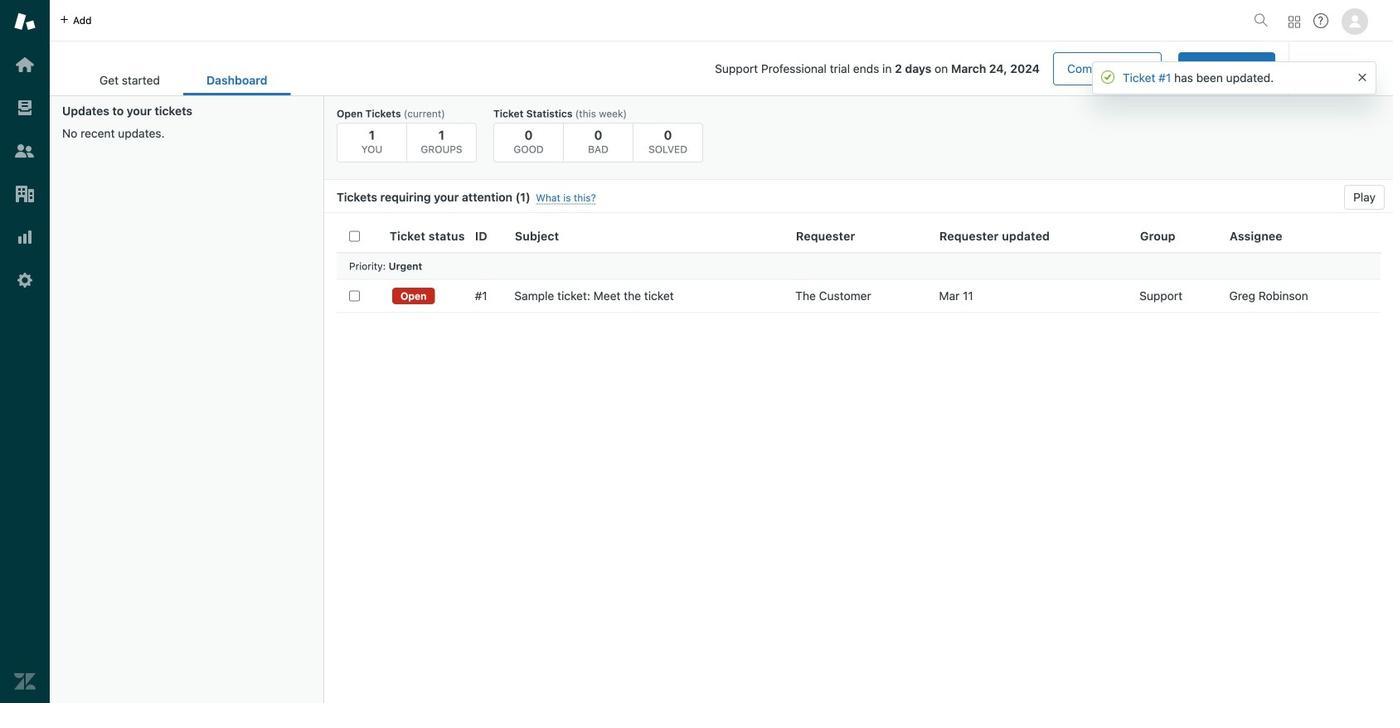 Task type: describe. For each thing, give the bounding box(es) containing it.
Select All Tickets checkbox
[[349, 231, 360, 242]]

zendesk products image
[[1289, 16, 1301, 28]]

zendesk support image
[[14, 11, 36, 32]]

customers image
[[14, 140, 36, 162]]

reporting image
[[14, 226, 36, 248]]

views image
[[14, 97, 36, 119]]

get started image
[[14, 54, 36, 75]]

March 24, 2024 text field
[[951, 62, 1040, 75]]

main element
[[0, 0, 50, 703]]

organizations image
[[14, 183, 36, 205]]



Task type: locate. For each thing, give the bounding box(es) containing it.
None checkbox
[[349, 291, 360, 301]]

get help image
[[1314, 13, 1329, 28]]

tab list
[[76, 65, 291, 95]]

grid
[[324, 220, 1393, 703]]

tab
[[76, 65, 183, 95]]

admin image
[[14, 270, 36, 291]]

zendesk image
[[14, 671, 36, 693]]



Task type: vqa. For each thing, say whether or not it's contained in the screenshot.
ADD LINK (CMD K) icon
no



